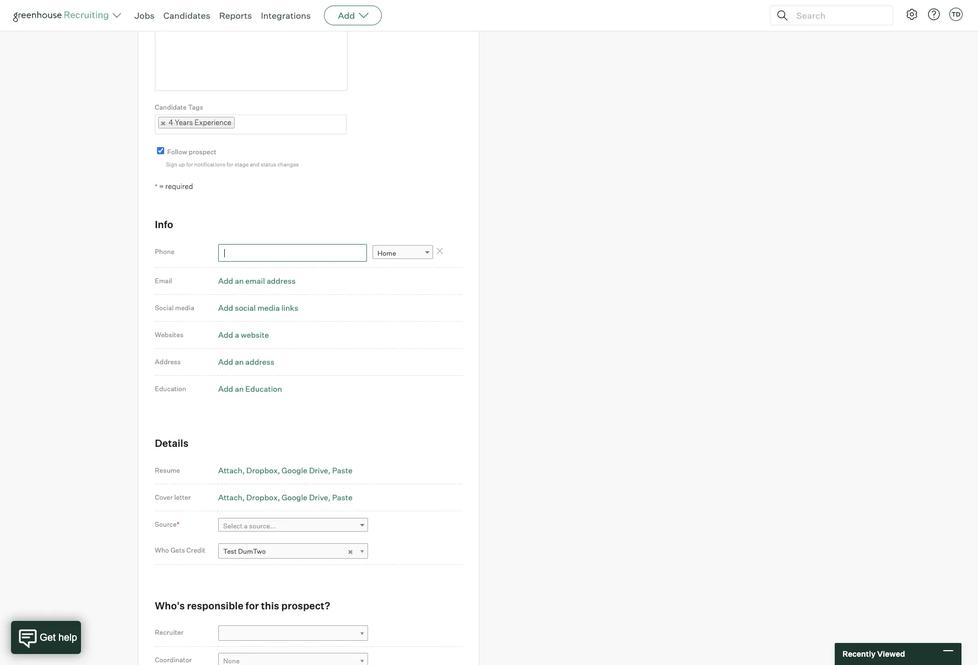 Task type: describe. For each thing, give the bounding box(es) containing it.
this
[[261, 600, 279, 612]]

sign
[[166, 161, 177, 168]]

greenhouse recruiting image
[[13, 9, 112, 22]]

1 horizontal spatial for
[[227, 161, 234, 168]]

websites
[[155, 331, 184, 339]]

paste link for resume
[[332, 466, 353, 475]]

social media
[[155, 304, 194, 312]]

google drive link for resume
[[282, 466, 331, 475]]

jobs
[[135, 10, 155, 21]]

links
[[282, 303, 299, 313]]

add for add an address
[[218, 357, 233, 367]]

info
[[155, 219, 173, 231]]

drive for cover letter
[[309, 493, 328, 502]]

select
[[223, 522, 243, 530]]

candidate tags
[[155, 103, 203, 112]]

Follow prospect checkbox
[[157, 147, 164, 154]]

email
[[246, 276, 265, 286]]

add an email address link
[[218, 276, 296, 286]]

required
[[165, 182, 193, 191]]

an for email
[[235, 276, 244, 286]]

paste for cover letter
[[332, 493, 353, 502]]

test dumtwo link
[[218, 544, 368, 560]]

changes
[[278, 161, 299, 168]]

google drive link for cover letter
[[282, 493, 331, 502]]

google for resume
[[282, 466, 308, 475]]

who's responsible for this prospect?
[[155, 600, 330, 612]]

attach for cover letter
[[218, 493, 243, 502]]

=
[[159, 182, 164, 191]]

experience
[[195, 118, 232, 127]]

1 horizontal spatial media
[[258, 303, 280, 313]]

candidates link
[[164, 10, 210, 21]]

0 horizontal spatial media
[[175, 304, 194, 312]]

recently viewed
[[843, 650, 906, 659]]

recruiter
[[155, 629, 184, 637]]

paste for resume
[[332, 466, 353, 475]]

for for up
[[186, 161, 193, 168]]

who's
[[155, 600, 185, 612]]

source
[[155, 520, 177, 529]]

a for select
[[244, 522, 248, 530]]

dropbox link for cover letter
[[247, 493, 280, 502]]

years
[[175, 118, 193, 127]]

candidates
[[164, 10, 210, 21]]

td button
[[950, 8, 963, 21]]

add for add social media links
[[218, 303, 233, 313]]

none
[[223, 657, 240, 665]]

source *
[[155, 520, 180, 529]]

address
[[155, 358, 181, 366]]

add an education link
[[218, 384, 282, 394]]

dropbox for resume
[[247, 466, 278, 475]]

test dumtwo
[[223, 547, 266, 556]]

1 vertical spatial *
[[177, 520, 180, 529]]

coordinator
[[155, 656, 192, 664]]

sign up for notifications for stage and status changes
[[166, 161, 299, 168]]

add social media links link
[[218, 303, 299, 313]]

a for add
[[235, 330, 239, 340]]

details
[[155, 437, 189, 450]]

source...
[[249, 522, 276, 530]]

select a source...
[[223, 522, 276, 530]]

an for education
[[235, 384, 244, 394]]

1 horizontal spatial education
[[246, 384, 282, 394]]

follow prospect
[[167, 148, 217, 156]]

home link
[[373, 245, 433, 261]]

add for add an email address
[[218, 276, 233, 286]]

candidate
[[155, 103, 187, 112]]

dropbox link for resume
[[247, 466, 280, 475]]

dumtwo
[[238, 547, 266, 556]]

who gets credit
[[155, 546, 206, 555]]

add an address link
[[218, 357, 275, 367]]



Task type: vqa. For each thing, say whether or not it's contained in the screenshot.
text box
yes



Task type: locate. For each thing, give the bounding box(es) containing it.
for left this
[[246, 600, 259, 612]]

* = required
[[155, 182, 193, 191]]

test
[[223, 547, 237, 556]]

add inside add popup button
[[338, 10, 355, 21]]

2 vertical spatial an
[[235, 384, 244, 394]]

1 attach from the top
[[218, 466, 243, 475]]

address down website
[[246, 357, 275, 367]]

2 paste link from the top
[[332, 493, 353, 502]]

stage
[[235, 161, 249, 168]]

media right social
[[175, 304, 194, 312]]

an left email at the top left of the page
[[235, 276, 244, 286]]

td
[[952, 10, 961, 18]]

0 vertical spatial drive
[[309, 466, 328, 475]]

up
[[179, 161, 185, 168]]

1 vertical spatial an
[[235, 357, 244, 367]]

* inside '* = required'
[[155, 182, 158, 191]]

0 horizontal spatial a
[[235, 330, 239, 340]]

2 attach dropbox google drive paste from the top
[[218, 493, 353, 502]]

0 horizontal spatial education
[[155, 385, 186, 393]]

2 horizontal spatial for
[[246, 600, 259, 612]]

add an address
[[218, 357, 275, 367]]

0 vertical spatial address
[[267, 276, 296, 286]]

tags
[[188, 103, 203, 112]]

media left links
[[258, 303, 280, 313]]

3 an from the top
[[235, 384, 244, 394]]

select a source... link
[[218, 518, 368, 534]]

1 google from the top
[[282, 466, 308, 475]]

notifications
[[194, 161, 226, 168]]

status
[[261, 161, 276, 168]]

credit
[[187, 546, 206, 555]]

add for add a website
[[218, 330, 233, 340]]

add for add
[[338, 10, 355, 21]]

education down address
[[155, 385, 186, 393]]

attach
[[218, 466, 243, 475], [218, 493, 243, 502]]

education down add an address link
[[246, 384, 282, 394]]

paste
[[332, 466, 353, 475], [332, 493, 353, 502]]

for left the stage at top left
[[227, 161, 234, 168]]

jobs link
[[135, 10, 155, 21]]

home
[[378, 249, 396, 258]]

a right select at bottom
[[244, 522, 248, 530]]

1 vertical spatial attach
[[218, 493, 243, 502]]

0 vertical spatial google drive link
[[282, 466, 331, 475]]

dropbox
[[247, 466, 278, 475], [247, 493, 278, 502]]

1 dropbox from the top
[[247, 466, 278, 475]]

attach link for resume
[[218, 466, 245, 475]]

notes
[[155, 3, 173, 11]]

recently
[[843, 650, 876, 659]]

1 an from the top
[[235, 276, 244, 286]]

for for responsible
[[246, 600, 259, 612]]

2 dropbox from the top
[[247, 493, 278, 502]]

paste link for cover letter
[[332, 493, 353, 502]]

attach dropbox google drive paste for cover letter
[[218, 493, 353, 502]]

1 drive from the top
[[309, 466, 328, 475]]

integrations link
[[261, 10, 311, 21]]

gets
[[171, 546, 185, 555]]

for
[[186, 161, 193, 168], [227, 161, 234, 168], [246, 600, 259, 612]]

* up gets at bottom
[[177, 520, 180, 529]]

2 an from the top
[[235, 357, 244, 367]]

add a website link
[[218, 330, 269, 340]]

Notes text field
[[155, 14, 348, 91]]

add button
[[324, 6, 382, 25]]

configure image
[[906, 8, 919, 21]]

1 vertical spatial a
[[244, 522, 248, 530]]

an down add a website link
[[235, 357, 244, 367]]

*
[[155, 182, 158, 191], [177, 520, 180, 529]]

1 vertical spatial drive
[[309, 493, 328, 502]]

website
[[241, 330, 269, 340]]

2 google drive link from the top
[[282, 493, 331, 502]]

1 horizontal spatial *
[[177, 520, 180, 529]]

add social media links
[[218, 303, 299, 313]]

who
[[155, 546, 169, 555]]

td button
[[948, 6, 966, 23]]

2 drive from the top
[[309, 493, 328, 502]]

add
[[338, 10, 355, 21], [218, 276, 233, 286], [218, 303, 233, 313], [218, 330, 233, 340], [218, 357, 233, 367], [218, 384, 233, 394]]

* left =
[[155, 182, 158, 191]]

address right email at the top left of the page
[[267, 276, 296, 286]]

an
[[235, 276, 244, 286], [235, 357, 244, 367], [235, 384, 244, 394]]

google drive link
[[282, 466, 331, 475], [282, 493, 331, 502]]

2 paste from the top
[[332, 493, 353, 502]]

social
[[155, 304, 174, 312]]

phone
[[155, 248, 175, 256]]

paste link
[[332, 466, 353, 475], [332, 493, 353, 502]]

attach dropbox google drive paste for resume
[[218, 466, 353, 475]]

dropbox link
[[247, 466, 280, 475], [247, 493, 280, 502]]

0 vertical spatial paste
[[332, 466, 353, 475]]

letter
[[174, 493, 191, 502]]

1 attach link from the top
[[218, 466, 245, 475]]

1 vertical spatial paste
[[332, 493, 353, 502]]

prospect?
[[282, 600, 330, 612]]

an down add an address link
[[235, 384, 244, 394]]

0 horizontal spatial for
[[186, 161, 193, 168]]

0 vertical spatial paste link
[[332, 466, 353, 475]]

social
[[235, 303, 256, 313]]

drive
[[309, 466, 328, 475], [309, 493, 328, 502]]

follow
[[167, 148, 187, 156]]

resume
[[155, 466, 180, 475]]

attach link
[[218, 466, 245, 475], [218, 493, 245, 502]]

drive for resume
[[309, 466, 328, 475]]

0 vertical spatial a
[[235, 330, 239, 340]]

responsible
[[187, 600, 244, 612]]

add an education
[[218, 384, 282, 394]]

an for address
[[235, 357, 244, 367]]

add an email address
[[218, 276, 296, 286]]

0 vertical spatial an
[[235, 276, 244, 286]]

0 vertical spatial dropbox
[[247, 466, 278, 475]]

2 attach from the top
[[218, 493, 243, 502]]

1 vertical spatial attach dropbox google drive paste
[[218, 493, 353, 502]]

prospect
[[189, 148, 217, 156]]

dropbox for cover letter
[[247, 493, 278, 502]]

education
[[246, 384, 282, 394], [155, 385, 186, 393]]

viewed
[[878, 650, 906, 659]]

4
[[169, 118, 173, 127]]

attach for resume
[[218, 466, 243, 475]]

1 vertical spatial address
[[246, 357, 275, 367]]

2 google from the top
[[282, 493, 308, 502]]

media
[[258, 303, 280, 313], [175, 304, 194, 312]]

0 vertical spatial dropbox link
[[247, 466, 280, 475]]

google for cover letter
[[282, 493, 308, 502]]

none link
[[218, 653, 368, 666]]

1 vertical spatial dropbox link
[[247, 493, 280, 502]]

reports link
[[219, 10, 252, 21]]

0 vertical spatial attach
[[218, 466, 243, 475]]

None text field
[[218, 244, 367, 262]]

email
[[155, 277, 172, 285]]

2 dropbox link from the top
[[247, 493, 280, 502]]

1 vertical spatial attach link
[[218, 493, 245, 502]]

1 horizontal spatial a
[[244, 522, 248, 530]]

0 vertical spatial google
[[282, 466, 308, 475]]

for right up
[[186, 161, 193, 168]]

a left website
[[235, 330, 239, 340]]

1 attach dropbox google drive paste from the top
[[218, 466, 353, 475]]

Search text field
[[794, 7, 883, 23]]

address
[[267, 276, 296, 286], [246, 357, 275, 367]]

1 paste from the top
[[332, 466, 353, 475]]

and
[[250, 161, 260, 168]]

integrations
[[261, 10, 311, 21]]

0 horizontal spatial *
[[155, 182, 158, 191]]

1 google drive link from the top
[[282, 466, 331, 475]]

cover letter
[[155, 493, 191, 502]]

1 vertical spatial dropbox
[[247, 493, 278, 502]]

add a website
[[218, 330, 269, 340]]

google
[[282, 466, 308, 475], [282, 493, 308, 502]]

0 vertical spatial *
[[155, 182, 158, 191]]

attach link for cover letter
[[218, 493, 245, 502]]

add for add an education
[[218, 384, 233, 394]]

cover
[[155, 493, 173, 502]]

1 vertical spatial google
[[282, 493, 308, 502]]

1 dropbox link from the top
[[247, 466, 280, 475]]

1 paste link from the top
[[332, 466, 353, 475]]

a
[[235, 330, 239, 340], [244, 522, 248, 530]]

None text field
[[235, 116, 246, 133]]

1 vertical spatial paste link
[[332, 493, 353, 502]]

1 vertical spatial google drive link
[[282, 493, 331, 502]]

2 attach link from the top
[[218, 493, 245, 502]]

0 vertical spatial attach dropbox google drive paste
[[218, 466, 353, 475]]

0 vertical spatial attach link
[[218, 466, 245, 475]]

attach dropbox google drive paste
[[218, 466, 353, 475], [218, 493, 353, 502]]

4 years experience
[[169, 118, 232, 127]]

reports
[[219, 10, 252, 21]]



